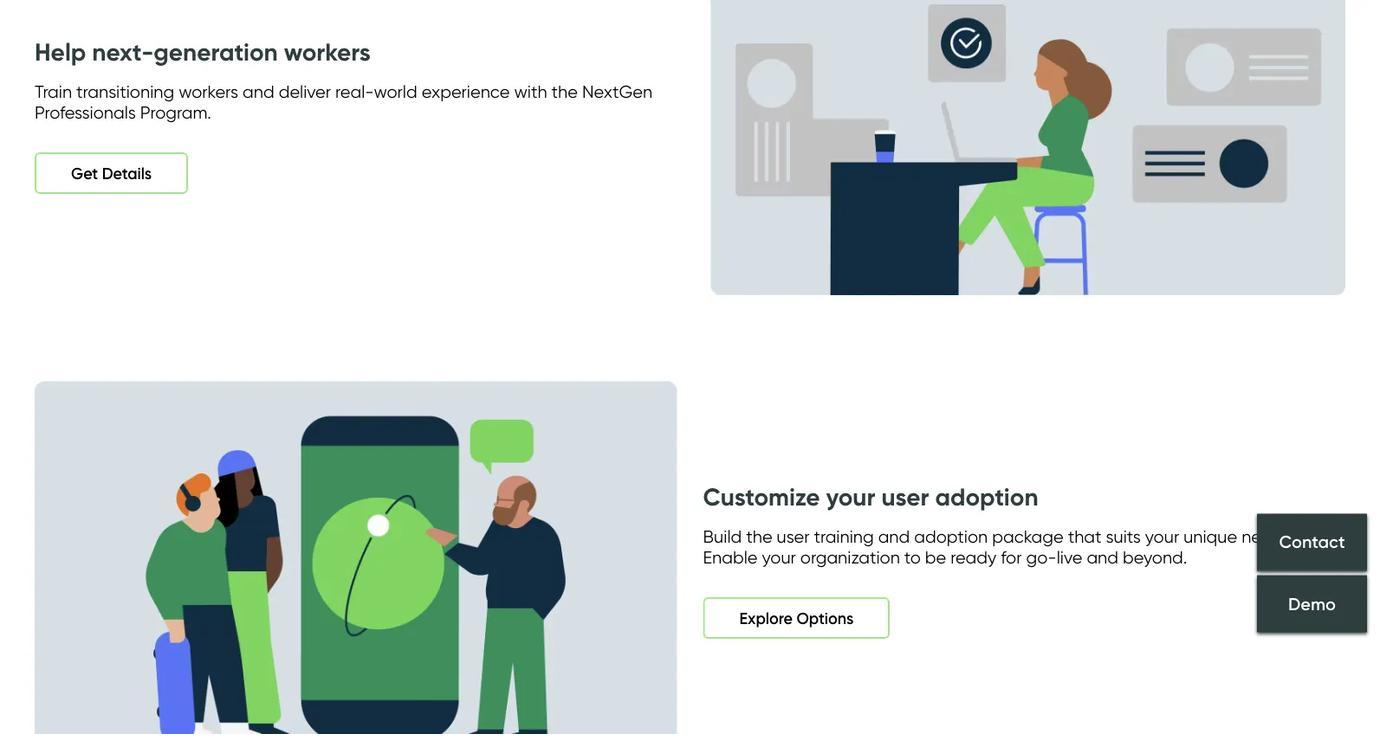 Task type: describe. For each thing, give the bounding box(es) containing it.
customize
[[703, 482, 820, 512]]

contact link
[[1258, 514, 1368, 572]]

needs.
[[1242, 527, 1295, 548]]

beyond.
[[1123, 548, 1188, 569]]

0 horizontal spatial your
[[762, 548, 796, 569]]

get
[[71, 164, 98, 183]]

demo
[[1289, 594, 1336, 615]]

experience
[[422, 81, 510, 102]]

that
[[1068, 527, 1102, 548]]

adoption inside build the user training and adoption package that suits your unique needs. enable your organization to be ready for go-live and beyond.
[[915, 527, 988, 548]]

2 horizontal spatial and
[[1087, 548, 1119, 569]]

workers inside train transitioning workers and deliver real-world experience with the nextgen professionals program.
[[179, 81, 238, 102]]

demo link
[[1258, 576, 1368, 633]]

world
[[374, 81, 417, 102]]

explore options
[[740, 609, 854, 628]]

with
[[514, 81, 547, 102]]

go-
[[1026, 548, 1057, 569]]

nextgen
[[582, 81, 653, 102]]

deliver
[[279, 81, 331, 102]]

program.
[[140, 102, 211, 123]]

details
[[102, 164, 152, 183]]

professionals
[[35, 102, 136, 123]]

customize your user adoption
[[703, 482, 1039, 512]]

unique
[[1184, 527, 1238, 548]]

training
[[814, 527, 874, 548]]

user for the
[[777, 527, 810, 548]]

user for your
[[882, 482, 929, 512]]

explore options link
[[703, 598, 890, 640]]

1 horizontal spatial your
[[826, 482, 876, 512]]

explore
[[740, 609, 793, 628]]

get details
[[71, 164, 152, 183]]

live
[[1057, 548, 1083, 569]]



Task type: locate. For each thing, give the bounding box(es) containing it.
build
[[703, 527, 742, 548]]

help
[[35, 36, 86, 67]]

your right enable
[[762, 548, 796, 569]]

for
[[1001, 548, 1022, 569]]

the inside train transitioning workers and deliver real-world experience with the nextgen professionals program.
[[552, 81, 578, 102]]

the inside build the user training and adoption package that suits your unique needs. enable your organization to be ready for go-live and beyond.
[[746, 527, 773, 548]]

0 vertical spatial adoption
[[935, 482, 1039, 512]]

your
[[826, 482, 876, 512], [1146, 527, 1180, 548], [762, 548, 796, 569]]

real-
[[335, 81, 374, 102]]

1 horizontal spatial user
[[882, 482, 929, 512]]

contact
[[1280, 532, 1346, 553]]

next-
[[92, 36, 154, 67]]

build the user training and adoption package that suits your unique needs. enable your organization to be ready for go-live and beyond.
[[703, 527, 1295, 569]]

workers down help next-generation workers
[[179, 81, 238, 102]]

enable
[[703, 548, 758, 569]]

workers up deliver
[[284, 36, 371, 67]]

user
[[882, 482, 929, 512], [777, 527, 810, 548]]

get details link
[[35, 153, 188, 194]]

0 horizontal spatial user
[[777, 527, 810, 548]]

and down the customize your user adoption at the right of page
[[878, 527, 910, 548]]

user inside build the user training and adoption package that suits your unique needs. enable your organization to be ready for go-live and beyond.
[[777, 527, 810, 548]]

0 horizontal spatial and
[[243, 81, 274, 102]]

0 horizontal spatial workers
[[179, 81, 238, 102]]

and right live
[[1087, 548, 1119, 569]]

your right suits
[[1146, 527, 1180, 548]]

and left deliver
[[243, 81, 274, 102]]

0 vertical spatial workers
[[284, 36, 371, 67]]

user left training
[[777, 527, 810, 548]]

1 horizontal spatial and
[[878, 527, 910, 548]]

1 vertical spatial user
[[777, 527, 810, 548]]

options
[[797, 609, 854, 628]]

0 horizontal spatial the
[[552, 81, 578, 102]]

train transitioning workers and deliver real-world experience with the nextgen professionals program.
[[35, 81, 653, 123]]

generation
[[154, 36, 278, 67]]

1 vertical spatial workers
[[179, 81, 238, 102]]

and
[[243, 81, 274, 102], [878, 527, 910, 548], [1087, 548, 1119, 569]]

to
[[905, 548, 921, 569]]

adoption
[[935, 482, 1039, 512], [915, 527, 988, 548]]

user up to at the right bottom
[[882, 482, 929, 512]]

2 horizontal spatial your
[[1146, 527, 1180, 548]]

0 vertical spatial user
[[882, 482, 929, 512]]

package
[[993, 527, 1064, 548]]

the right with
[[552, 81, 578, 102]]

transitioning
[[76, 81, 174, 102]]

workers
[[284, 36, 371, 67], [179, 81, 238, 102]]

your up training
[[826, 482, 876, 512]]

the right build
[[746, 527, 773, 548]]

adoption up build the user training and adoption package that suits your unique needs. enable your organization to be ready for go-live and beyond.
[[935, 482, 1039, 512]]

the
[[552, 81, 578, 102], [746, 527, 773, 548]]

1 vertical spatial the
[[746, 527, 773, 548]]

be
[[925, 548, 947, 569]]

help next-generation workers
[[35, 36, 371, 67]]

0 vertical spatial the
[[552, 81, 578, 102]]

train
[[35, 81, 72, 102]]

organization
[[801, 548, 900, 569]]

1 horizontal spatial workers
[[284, 36, 371, 67]]

adoption left for
[[915, 527, 988, 548]]

and inside train transitioning workers and deliver real-world experience with the nextgen professionals program.
[[243, 81, 274, 102]]

suits
[[1106, 527, 1141, 548]]

ready
[[951, 548, 997, 569]]

1 horizontal spatial the
[[746, 527, 773, 548]]

1 vertical spatial adoption
[[915, 527, 988, 548]]



Task type: vqa. For each thing, say whether or not it's contained in the screenshot.
0%
no



